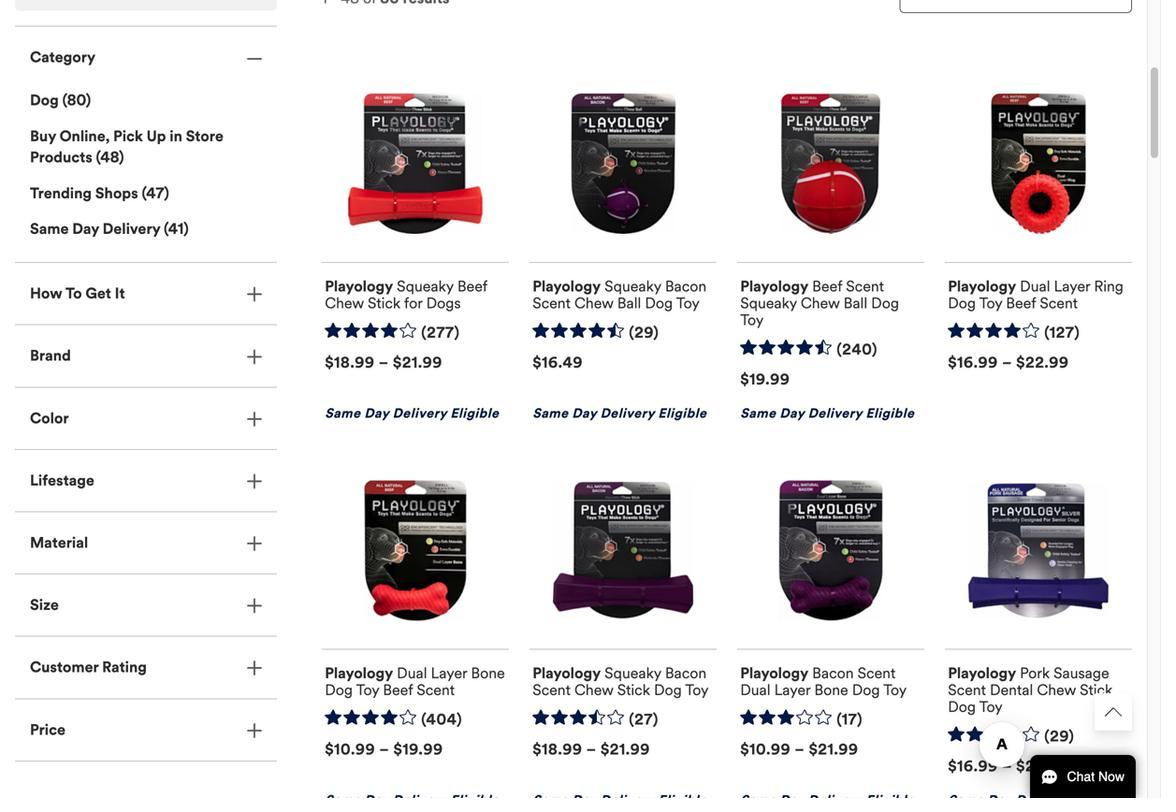 Task type: describe. For each thing, give the bounding box(es) containing it.
buy online, pick up in store products
[[30, 127, 223, 166]]

(404)
[[421, 710, 462, 729]]

online,
[[59, 127, 110, 146]]

trending
[[30, 184, 92, 202]]

$10.99 for $10.99 – $19.99
[[325, 740, 375, 759]]

in
[[170, 127, 182, 146]]

3 plus icon 2 image from the top
[[247, 412, 262, 427]]

$16.49
[[533, 353, 583, 372]]

5 plus icon 2 button from the top
[[15, 512, 277, 574]]

same for $19.99
[[740, 405, 776, 421]]

– for (29)
[[1002, 757, 1012, 776]]

bone inside dual layer bone dog toy beef scent
[[471, 664, 505, 683]]

playology for squeaky beef chew stick for dogs
[[325, 277, 393, 296]]

$18.99 for chew
[[325, 353, 375, 372]]

6 plus icon 2 button from the top
[[15, 575, 277, 636]]

(127)
[[1044, 323, 1080, 342]]

277 reviews element
[[421, 323, 460, 343]]

– for (127)
[[1002, 353, 1012, 372]]

squeaky for squeaky bacon scent chew stick dog toy
[[605, 664, 661, 683]]

squeaky bacon scent chew ball dog toy
[[533, 277, 707, 313]]

$16.99 for $16.99 – $21.80
[[948, 757, 998, 776]]

$21.99 for (277)
[[393, 353, 442, 372]]

from $10.99 up to $21.99 element
[[740, 740, 858, 759]]

category button
[[15, 27, 277, 88]]

48
[[100, 148, 119, 166]]

up
[[147, 127, 166, 146]]

day for $19.99
[[780, 405, 804, 421]]

bacon for squeaky bacon scent chew ball dog toy
[[665, 277, 707, 296]]

27 reviews element
[[629, 710, 659, 730]]

bacon scent dual layer bone dog toy
[[740, 664, 907, 700]]

– for (277)
[[379, 353, 389, 372]]

playology for pork sausage scent dental chew stick dog toy
[[948, 664, 1016, 683]]

beef inside beef scent squeaky chew ball dog toy
[[812, 277, 842, 296]]

chew inside squeaky beef chew stick for dogs
[[325, 294, 364, 313]]

29 reviews element for ball
[[629, 323, 659, 343]]

dual for (127)
[[1020, 277, 1050, 296]]

playology for squeaky bacon scent chew ball dog toy
[[533, 277, 601, 296]]

(17)
[[837, 710, 863, 729]]

scroll to top image
[[1105, 704, 1122, 720]]

scent inside beef scent squeaky chew ball dog toy
[[846, 277, 884, 296]]

dog inside squeaky bacon scent chew stick dog toy
[[654, 681, 682, 700]]

8 plus icon 2 image from the top
[[247, 723, 262, 738]]

(29) for ball
[[629, 323, 659, 342]]

dogs
[[426, 294, 461, 313]]

toy inside squeaky bacon scent chew stick dog toy
[[685, 681, 709, 700]]

$22.99
[[1016, 353, 1069, 372]]

bacon for squeaky bacon scent chew stick dog toy
[[665, 664, 707, 683]]

dog inside pork sausage scent dental chew stick dog toy
[[948, 698, 976, 716]]

day for $18.99
[[364, 405, 389, 421]]

scent inside squeaky bacon scent chew ball dog toy
[[533, 294, 571, 313]]

( down "47"
[[164, 220, 168, 238]]

(27)
[[629, 710, 659, 729]]

scent inside dual layer ring dog toy beef scent
[[1040, 294, 1078, 313]]

$18.99 – $21.99 for (277)
[[325, 353, 442, 372]]

( right shops
[[142, 184, 146, 202]]

$21.80
[[1016, 757, 1066, 776]]

chew for squeaky bacon scent chew stick dog toy
[[574, 681, 614, 700]]

8 plus icon 2 button from the top
[[15, 699, 277, 761]]

17 reviews element
[[837, 710, 863, 730]]

$10.99 – $21.99
[[740, 740, 858, 759]]

0 horizontal spatial $19.99
[[393, 740, 443, 759]]

delivery for $18.99
[[393, 405, 447, 421]]

category
[[30, 48, 95, 66]]

products
[[30, 148, 92, 166]]

( 48 )
[[92, 148, 124, 166]]

1 eligible from the left
[[450, 405, 499, 421]]

$16.99 for $16.99 – $22.99
[[948, 353, 998, 372]]

dual layer bone dog toy beef scent
[[325, 664, 505, 700]]

same day delivery eligible for $16.49
[[533, 405, 707, 421]]

playology for squeaky bacon scent chew stick dog toy
[[533, 664, 601, 683]]

same day delivery ( 41 )
[[30, 220, 189, 238]]

chew for beef scent squeaky chew ball dog toy
[[801, 294, 840, 313]]

pork sausage scent dental chew stick dog toy
[[948, 664, 1113, 716]]

from $18.99 up to $21.99 element for (277)
[[325, 353, 442, 372]]

same day delivery eligible for $18.99
[[325, 405, 499, 421]]

dental
[[990, 681, 1033, 700]]

scent inside dual layer bone dog toy beef scent
[[417, 681, 455, 700]]

127 reviews element
[[1044, 323, 1080, 343]]

beef scent squeaky chew ball dog toy
[[740, 277, 899, 330]]

chew inside pork sausage scent dental chew stick dog toy
[[1037, 681, 1076, 700]]

toy inside beef scent squeaky chew ball dog toy
[[740, 311, 764, 330]]

for
[[404, 294, 422, 313]]

2 plus icon 2 image from the top
[[247, 349, 262, 364]]

7 plus icon 2 image from the top
[[247, 661, 262, 676]]

bone inside bacon scent dual layer bone dog toy
[[814, 681, 848, 700]]

(29) for chew
[[1044, 727, 1074, 746]]



Task type: locate. For each thing, give the bounding box(es) containing it.
1 vertical spatial $18.99
[[533, 740, 582, 759]]

(240)
[[837, 340, 878, 359]]

1 $10.99 from the left
[[325, 740, 375, 759]]

eligible
[[450, 405, 499, 421], [658, 405, 707, 421], [866, 405, 915, 421]]

shops
[[95, 184, 138, 202]]

chew inside squeaky bacon scent chew ball dog toy
[[574, 294, 614, 313]]

47
[[146, 184, 164, 202]]

0 vertical spatial $19.99
[[740, 370, 790, 389]]

$18.99 down squeaky bacon scent chew stick dog toy
[[533, 740, 582, 759]]

from $18.99 up to $21.99 element for (27)
[[533, 740, 650, 759]]

29 reviews element
[[629, 323, 659, 343], [1044, 727, 1074, 747]]

layer inside bacon scent dual layer bone dog toy
[[774, 681, 811, 700]]

404 reviews element
[[421, 710, 462, 730]]

0 horizontal spatial (29)
[[629, 323, 659, 342]]

2 horizontal spatial eligible
[[866, 405, 915, 421]]

$16.99
[[948, 353, 998, 372], [948, 757, 998, 776]]

– down squeaky beef chew stick for dogs
[[379, 353, 389, 372]]

0 vertical spatial $16.99
[[948, 353, 998, 372]]

$19.99
[[740, 370, 790, 389], [393, 740, 443, 759]]

0 horizontal spatial from $18.99 up to $21.99 element
[[325, 353, 442, 372]]

3 plus icon 2 button from the top
[[15, 388, 277, 449]]

1 horizontal spatial layer
[[774, 681, 811, 700]]

1 horizontal spatial (29)
[[1044, 727, 1074, 746]]

squeaky inside beef scent squeaky chew ball dog toy
[[740, 294, 797, 313]]

1 vertical spatial (29)
[[1044, 727, 1074, 746]]

2 horizontal spatial $21.99
[[809, 740, 858, 759]]

– left the $21.80
[[1002, 757, 1012, 776]]

$21.99 down 17 reviews element
[[809, 740, 858, 759]]

1 horizontal spatial $19.99
[[740, 370, 790, 389]]

toy
[[676, 294, 700, 313], [979, 294, 1002, 313], [740, 311, 764, 330], [356, 681, 379, 700], [685, 681, 709, 700], [883, 681, 907, 700], [979, 698, 1003, 716]]

– left $22.99
[[1002, 353, 1012, 372]]

dual inside dual layer bone dog toy beef scent
[[397, 664, 427, 683]]

$18.99 down squeaky beef chew stick for dogs
[[325, 353, 375, 372]]

from $16.99 up to $21.80 element
[[948, 757, 1066, 776]]

toy inside dual layer ring dog toy beef scent
[[979, 294, 1002, 313]]

squeaky beef chew stick for dogs
[[325, 277, 487, 313]]

toy inside dual layer bone dog toy beef scent
[[356, 681, 379, 700]]

1 horizontal spatial same day delivery eligible
[[533, 405, 707, 421]]

– for (404)
[[379, 740, 389, 759]]

playology for dual layer ring dog toy beef scent
[[948, 277, 1016, 296]]

squeaky for squeaky bacon scent chew ball dog toy
[[605, 277, 661, 296]]

dog inside beef scent squeaky chew ball dog toy
[[871, 294, 899, 313]]

3 eligible from the left
[[866, 405, 915, 421]]

0 horizontal spatial $18.99
[[325, 353, 375, 372]]

layer for ring
[[1054, 277, 1090, 296]]

squeaky bacon scent chew stick dog toy
[[533, 664, 709, 700]]

beef
[[457, 277, 487, 296], [812, 277, 842, 296], [1006, 294, 1036, 313], [383, 681, 413, 700]]

$18.99 – $21.99 for (27)
[[533, 740, 650, 759]]

eligible for $16.49
[[658, 405, 707, 421]]

day for $16.49
[[572, 405, 597, 421]]

dog inside dual layer ring dog toy beef scent
[[948, 294, 976, 313]]

0 vertical spatial 29 reviews element
[[629, 323, 659, 343]]

1 horizontal spatial ball
[[844, 294, 867, 313]]

playology for dual layer bone dog toy beef scent
[[325, 664, 393, 683]]

playology for beef scent squeaky chew ball dog toy
[[740, 277, 808, 296]]

delivery for $16.49
[[600, 405, 655, 421]]

beef inside dual layer ring dog toy beef scent
[[1006, 294, 1036, 313]]

(
[[62, 91, 67, 110], [96, 148, 100, 166], [142, 184, 146, 202], [164, 220, 168, 238]]

0 horizontal spatial $21.99
[[393, 353, 442, 372]]

$21.99 for (27)
[[601, 740, 650, 759]]

0 horizontal spatial eligible
[[450, 405, 499, 421]]

(277)
[[421, 323, 460, 342]]

0 horizontal spatial 29 reviews element
[[629, 323, 659, 343]]

beef up from $16.99 up to $22.99 'element'
[[1006, 294, 1036, 313]]

0 vertical spatial from $18.99 up to $21.99 element
[[325, 353, 442, 372]]

ball
[[617, 294, 641, 313], [844, 294, 867, 313]]

ball inside squeaky bacon scent chew ball dog toy
[[617, 294, 641, 313]]

$21.99 down 277 reviews element
[[393, 353, 442, 372]]

chew
[[325, 294, 364, 313], [574, 294, 614, 313], [801, 294, 840, 313], [574, 681, 614, 700], [1037, 681, 1076, 700]]

1 vertical spatial $16.99
[[948, 757, 998, 776]]

0 horizontal spatial dual
[[397, 664, 427, 683]]

dual for (404)
[[397, 664, 427, 683]]

dual up (127)
[[1020, 277, 1050, 296]]

same day delivery eligible down $16.49
[[533, 405, 707, 421]]

$16.99 – $21.80
[[948, 757, 1066, 776]]

squeaky inside squeaky beef chew stick for dogs
[[397, 277, 454, 296]]

$10.99 for $10.99 – $21.99
[[740, 740, 791, 759]]

– down squeaky bacon scent chew stick dog toy
[[586, 740, 597, 759]]

1 ball from the left
[[617, 294, 641, 313]]

dog inside squeaky bacon scent chew ball dog toy
[[645, 294, 673, 313]]

2 same day delivery eligible from the left
[[533, 405, 707, 421]]

from $18.99 up to $21.99 element down 27 reviews element
[[533, 740, 650, 759]]

– for (27)
[[586, 740, 597, 759]]

1 vertical spatial $19.99
[[393, 740, 443, 759]]

chew for squeaky bacon scent chew ball dog toy
[[574, 294, 614, 313]]

–
[[379, 353, 389, 372], [1002, 353, 1012, 372], [379, 740, 389, 759], [586, 740, 597, 759], [795, 740, 805, 759], [1002, 757, 1012, 776]]

bacon inside squeaky bacon scent chew stick dog toy
[[665, 664, 707, 683]]

240 reviews element
[[837, 340, 878, 360]]

1 horizontal spatial 29 reviews element
[[1044, 727, 1074, 747]]

1 vertical spatial from $18.99 up to $21.99 element
[[533, 740, 650, 759]]

dog inside dual layer bone dog toy beef scent
[[325, 681, 353, 700]]

same day delivery eligible down 240 reviews 'element'
[[740, 405, 915, 421]]

2 horizontal spatial dual
[[1020, 277, 1050, 296]]

same day delivery eligible for $19.99
[[740, 405, 915, 421]]

0 horizontal spatial stick
[[368, 294, 401, 313]]

stick left for
[[368, 294, 401, 313]]

beef inside dual layer bone dog toy beef scent
[[383, 681, 413, 700]]

squeaky
[[397, 277, 454, 296], [605, 277, 661, 296], [740, 294, 797, 313], [605, 664, 661, 683]]

dual up '(404)'
[[397, 664, 427, 683]]

toy inside bacon scent dual layer bone dog toy
[[883, 681, 907, 700]]

1 horizontal spatial stick
[[617, 681, 650, 700]]

playology for bacon scent dual layer bone dog toy
[[740, 664, 808, 683]]

0 vertical spatial $18.99
[[325, 353, 375, 372]]

dog ( 80 )
[[30, 91, 91, 110]]

beef up (277)
[[457, 277, 487, 296]]

– down bacon scent dual layer bone dog toy
[[795, 740, 805, 759]]

sausage
[[1054, 664, 1109, 683]]

stick inside squeaky bacon scent chew stick dog toy
[[617, 681, 650, 700]]

dual up the $10.99 – $21.99
[[740, 681, 770, 700]]

plus icon 2 button
[[15, 263, 277, 324], [15, 325, 277, 387], [15, 388, 277, 449], [15, 450, 277, 511], [15, 512, 277, 574], [15, 575, 277, 636], [15, 637, 277, 698], [15, 699, 277, 761]]

toy inside squeaky bacon scent chew ball dog toy
[[676, 294, 700, 313]]

0 horizontal spatial bone
[[471, 664, 505, 683]]

6 plus icon 2 image from the top
[[247, 598, 262, 613]]

stick
[[368, 294, 401, 313], [617, 681, 650, 700], [1080, 681, 1113, 700]]

7 plus icon 2 button from the top
[[15, 637, 277, 698]]

(29) up the $21.80
[[1044, 727, 1074, 746]]

– down dual layer bone dog toy beef scent
[[379, 740, 389, 759]]

ball for beef
[[844, 294, 867, 313]]

1 horizontal spatial bone
[[814, 681, 848, 700]]

layer left ring
[[1054, 277, 1090, 296]]

2 ball from the left
[[844, 294, 867, 313]]

$18.99 – $21.99
[[325, 353, 442, 372], [533, 740, 650, 759]]

dual layer ring dog toy beef scent
[[948, 277, 1124, 313]]

1 horizontal spatial $21.99
[[601, 740, 650, 759]]

1 plus icon 2 button from the top
[[15, 263, 277, 324]]

dual inside bacon scent dual layer bone dog toy
[[740, 681, 770, 700]]

same for $16.49
[[533, 405, 568, 421]]

2 eligible from the left
[[658, 405, 707, 421]]

scent inside bacon scent dual layer bone dog toy
[[858, 664, 896, 683]]

day
[[72, 220, 99, 238], [364, 405, 389, 421], [572, 405, 597, 421], [780, 405, 804, 421]]

beef inside squeaky beef chew stick for dogs
[[457, 277, 487, 296]]

squeaky for squeaky beef chew stick for dogs
[[397, 277, 454, 296]]

beef up $10.99 – $19.99
[[383, 681, 413, 700]]

delivery
[[103, 220, 160, 238], [393, 405, 447, 421], [600, 405, 655, 421], [808, 405, 862, 421]]

1 same day delivery eligible from the left
[[325, 405, 499, 421]]

$18.99 – $21.99 down 277 reviews element
[[325, 353, 442, 372]]

toy inside pork sausage scent dental chew stick dog toy
[[979, 698, 1003, 716]]

$18.99
[[325, 353, 375, 372], [533, 740, 582, 759]]

)
[[86, 91, 91, 110], [119, 148, 124, 166], [164, 184, 169, 202], [184, 220, 189, 238]]

4 plus icon 2 image from the top
[[247, 474, 262, 489]]

stick inside squeaky beef chew stick for dogs
[[368, 294, 401, 313]]

1 vertical spatial 29 reviews element
[[1044, 727, 1074, 747]]

scent inside squeaky bacon scent chew stick dog toy
[[533, 681, 571, 700]]

1 horizontal spatial $18.99 – $21.99
[[533, 740, 650, 759]]

same day delivery eligible down 277 reviews element
[[325, 405, 499, 421]]

$21.99
[[393, 353, 442, 372], [601, 740, 650, 759], [809, 740, 858, 759]]

$18.99 – $21.99 down 27 reviews element
[[533, 740, 650, 759]]

dual
[[1020, 277, 1050, 296], [397, 664, 427, 683], [740, 681, 770, 700]]

bacon
[[665, 277, 707, 296], [665, 664, 707, 683], [812, 664, 854, 683]]

eligible for $19.99
[[866, 405, 915, 421]]

$16.99 – $22.99
[[948, 353, 1069, 372]]

dual inside dual layer ring dog toy beef scent
[[1020, 277, 1050, 296]]

chew inside beef scent squeaky chew ball dog toy
[[801, 294, 840, 313]]

pork
[[1020, 664, 1050, 683]]

1 horizontal spatial dual
[[740, 681, 770, 700]]

store
[[186, 127, 223, 146]]

layer up '(404)'
[[431, 664, 467, 683]]

ball for squeaky
[[617, 294, 641, 313]]

styled arrow button link
[[1095, 693, 1132, 731]]

layer for bone
[[431, 664, 467, 683]]

bacon inside squeaky bacon scent chew ball dog toy
[[665, 277, 707, 296]]

5 plus icon 2 image from the top
[[247, 536, 262, 551]]

0 horizontal spatial $10.99
[[325, 740, 375, 759]]

$10.99 – $19.99
[[325, 740, 443, 759]]

2 $16.99 from the top
[[948, 757, 998, 776]]

$18.99 for scent
[[533, 740, 582, 759]]

41
[[168, 220, 184, 238]]

layer
[[1054, 277, 1090, 296], [431, 664, 467, 683], [774, 681, 811, 700]]

2 horizontal spatial stick
[[1080, 681, 1113, 700]]

pick
[[113, 127, 143, 146]]

(29) down squeaky bacon scent chew ball dog toy
[[629, 323, 659, 342]]

2 $10.99 from the left
[[740, 740, 791, 759]]

stick up scroll to top image
[[1080, 681, 1113, 700]]

0 vertical spatial (29)
[[629, 323, 659, 342]]

from $16.99 up to $22.99 element
[[948, 353, 1069, 372]]

1 horizontal spatial $18.99
[[533, 740, 582, 759]]

squeaky inside squeaky bacon scent chew stick dog toy
[[605, 664, 661, 683]]

beef up (240)
[[812, 277, 842, 296]]

scent
[[846, 277, 884, 296], [533, 294, 571, 313], [1040, 294, 1078, 313], [858, 664, 896, 683], [417, 681, 455, 700], [533, 681, 571, 700], [948, 681, 986, 700]]

plus icon 2 image
[[247, 287, 262, 302], [247, 349, 262, 364], [247, 412, 262, 427], [247, 474, 262, 489], [247, 536, 262, 551], [247, 598, 262, 613], [247, 661, 262, 676], [247, 723, 262, 738]]

29 reviews element down squeaky bacon scent chew ball dog toy
[[629, 323, 659, 343]]

delivery for $19.99
[[808, 405, 862, 421]]

1 horizontal spatial from $18.99 up to $21.99 element
[[533, 740, 650, 759]]

$21.99 down 27 reviews element
[[601, 740, 650, 759]]

from $18.99 up to $21.99 element down 277 reviews element
[[325, 353, 442, 372]]

1 vertical spatial $18.99 – $21.99
[[533, 740, 650, 759]]

$10.99
[[325, 740, 375, 759], [740, 740, 791, 759]]

squeaky inside squeaky bacon scent chew ball dog toy
[[605, 277, 661, 296]]

same
[[30, 220, 69, 238], [325, 405, 361, 421], [533, 405, 568, 421], [740, 405, 776, 421]]

buy
[[30, 127, 56, 146]]

2 horizontal spatial layer
[[1054, 277, 1090, 296]]

trending shops ( 47 )
[[30, 184, 169, 202]]

0 horizontal spatial layer
[[431, 664, 467, 683]]

ball inside beef scent squeaky chew ball dog toy
[[844, 294, 867, 313]]

$16.99 left the $21.80
[[948, 757, 998, 776]]

layer inside dual layer bone dog toy beef scent
[[431, 664, 467, 683]]

2 plus icon 2 button from the top
[[15, 325, 277, 387]]

29 reviews element for chew
[[1044, 727, 1074, 747]]

2 horizontal spatial same day delivery eligible
[[740, 405, 915, 421]]

from $18.99 up to $21.99 element
[[325, 353, 442, 372], [533, 740, 650, 759]]

stick inside pork sausage scent dental chew stick dog toy
[[1080, 681, 1113, 700]]

layer up the $10.99 – $21.99
[[774, 681, 811, 700]]

( down online,
[[96, 148, 100, 166]]

stick up (27)
[[617, 681, 650, 700]]

0 vertical spatial $18.99 – $21.99
[[325, 353, 442, 372]]

playology
[[325, 277, 393, 296], [533, 277, 601, 296], [740, 277, 808, 296], [948, 277, 1016, 296], [325, 664, 393, 683], [533, 664, 601, 683], [740, 664, 808, 683], [948, 664, 1016, 683]]

3 same day delivery eligible from the left
[[740, 405, 915, 421]]

from $10.99 up to $19.99 element
[[325, 740, 443, 759]]

29 reviews element up the $21.80
[[1044, 727, 1074, 747]]

chew inside squeaky bacon scent chew stick dog toy
[[574, 681, 614, 700]]

1 horizontal spatial $10.99
[[740, 740, 791, 759]]

dog inside bacon scent dual layer bone dog toy
[[852, 681, 880, 700]]

$21.99 for (17)
[[809, 740, 858, 759]]

same for $18.99
[[325, 405, 361, 421]]

80
[[67, 91, 86, 110]]

layer inside dual layer ring dog toy beef scent
[[1054, 277, 1090, 296]]

bone
[[471, 664, 505, 683], [814, 681, 848, 700]]

same day delivery eligible
[[325, 405, 499, 421], [533, 405, 707, 421], [740, 405, 915, 421]]

0 horizontal spatial $18.99 – $21.99
[[325, 353, 442, 372]]

bacon inside bacon scent dual layer bone dog toy
[[812, 664, 854, 683]]

( up online,
[[62, 91, 67, 110]]

scent inside pork sausage scent dental chew stick dog toy
[[948, 681, 986, 700]]

1 $16.99 from the top
[[948, 353, 998, 372]]

1 horizontal spatial eligible
[[658, 405, 707, 421]]

– for (17)
[[795, 740, 805, 759]]

4 plus icon 2 button from the top
[[15, 450, 277, 511]]

0 horizontal spatial same day delivery eligible
[[325, 405, 499, 421]]

0 horizontal spatial ball
[[617, 294, 641, 313]]

dog
[[30, 91, 59, 110], [645, 294, 673, 313], [871, 294, 899, 313], [948, 294, 976, 313], [325, 681, 353, 700], [654, 681, 682, 700], [852, 681, 880, 700], [948, 698, 976, 716]]

1 plus icon 2 image from the top
[[247, 287, 262, 302]]

$16.99 left $22.99
[[948, 353, 998, 372]]

(29)
[[629, 323, 659, 342], [1044, 727, 1074, 746]]

ring
[[1094, 277, 1124, 296]]



Task type: vqa. For each thing, say whether or not it's contained in the screenshot.


